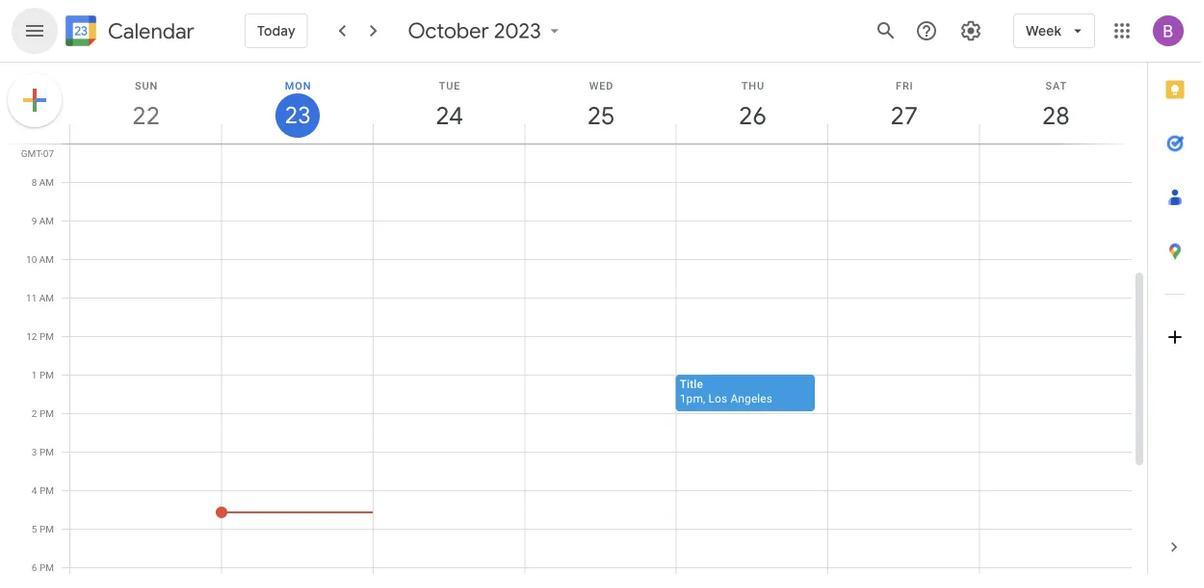 Task type: vqa. For each thing, say whether or not it's contained in the screenshot.


Task type: locate. For each thing, give the bounding box(es) containing it.
24 column header
[[373, 63, 526, 144]]

week
[[1026, 22, 1062, 40]]

am for 11 am
[[39, 292, 54, 304]]

grid
[[0, 63, 1148, 574]]

week button
[[1014, 8, 1096, 54]]

6 pm
[[32, 562, 54, 573]]

23
[[283, 100, 310, 131]]

pm
[[39, 331, 54, 342], [39, 369, 54, 381], [39, 408, 54, 419], [39, 446, 54, 458], [39, 485, 54, 496], [39, 523, 54, 535], [39, 562, 54, 573]]

3
[[32, 446, 37, 458]]

pm for 3 pm
[[39, 446, 54, 458]]

11
[[26, 292, 37, 304]]

22
[[131, 100, 159, 132]]

am right 7
[[39, 138, 54, 149]]

pm for 12 pm
[[39, 331, 54, 342]]

25 link
[[579, 93, 624, 138]]

3 pm from the top
[[39, 408, 54, 419]]

today button
[[245, 8, 308, 54]]

pm for 1 pm
[[39, 369, 54, 381]]

27
[[890, 100, 917, 132]]

12 pm
[[26, 331, 54, 342]]

2 pm from the top
[[39, 369, 54, 381]]

2 am from the top
[[39, 176, 54, 188]]

12
[[26, 331, 37, 342]]

23 link
[[276, 93, 320, 138]]

am for 8 am
[[39, 176, 54, 188]]

sun
[[135, 80, 158, 92]]

october 2023
[[408, 17, 542, 44]]

26
[[738, 100, 766, 132]]

5 am from the top
[[39, 292, 54, 304]]

5
[[32, 523, 37, 535]]

pm right 4
[[39, 485, 54, 496]]

tab list
[[1149, 63, 1202, 520]]

am right 11
[[39, 292, 54, 304]]

pm right 3
[[39, 446, 54, 458]]

25 column header
[[525, 63, 677, 144]]

am right 10 on the top
[[39, 253, 54, 265]]

sun 22
[[131, 80, 159, 132]]

26 link
[[731, 93, 775, 138]]

6 pm from the top
[[39, 523, 54, 535]]

23 column header
[[221, 63, 374, 144]]

3 am from the top
[[39, 215, 54, 226]]

mon
[[285, 80, 312, 92]]

pm right 6
[[39, 562, 54, 573]]

am for 9 am
[[39, 215, 54, 226]]

pm right "2"
[[39, 408, 54, 419]]

mon 23
[[283, 80, 312, 131]]

pm right 5
[[39, 523, 54, 535]]

5 pm from the top
[[39, 485, 54, 496]]

4 am from the top
[[39, 253, 54, 265]]

am
[[39, 138, 54, 149], [39, 176, 54, 188], [39, 215, 54, 226], [39, 253, 54, 265], [39, 292, 54, 304]]

am right 9
[[39, 215, 54, 226]]

1pm
[[680, 392, 704, 405]]

9 am
[[31, 215, 54, 226]]

grid containing 22
[[0, 63, 1148, 574]]

wed
[[589, 80, 614, 92]]

28 link
[[1034, 93, 1079, 138]]

los
[[709, 392, 728, 405]]

sat
[[1046, 80, 1068, 92]]

9
[[31, 215, 37, 226]]

pm right 1
[[39, 369, 54, 381]]

27 link
[[883, 93, 927, 138]]

1 pm
[[32, 369, 54, 381]]

fri 27
[[890, 80, 917, 132]]

title 1pm , los angeles
[[680, 377, 773, 405]]

2023
[[494, 17, 542, 44]]

,
[[704, 392, 706, 405]]

am right 8
[[39, 176, 54, 188]]

4 pm from the top
[[39, 446, 54, 458]]

pm for 4 pm
[[39, 485, 54, 496]]

1 am from the top
[[39, 138, 54, 149]]

pm for 6 pm
[[39, 562, 54, 573]]

1 pm from the top
[[39, 331, 54, 342]]

sat 28
[[1041, 80, 1069, 132]]

title
[[680, 377, 704, 391]]

7 pm from the top
[[39, 562, 54, 573]]

22 column header
[[69, 63, 222, 144]]

24 link
[[427, 93, 472, 138]]

thu
[[742, 80, 765, 92]]

pm for 5 pm
[[39, 523, 54, 535]]

am for 7 am
[[39, 138, 54, 149]]

pm right 12
[[39, 331, 54, 342]]



Task type: describe. For each thing, give the bounding box(es) containing it.
8 am
[[31, 176, 54, 188]]

26 column header
[[676, 63, 829, 144]]

main drawer image
[[23, 19, 46, 42]]

28
[[1041, 100, 1069, 132]]

25
[[586, 100, 614, 132]]

8
[[31, 176, 37, 188]]

tue
[[439, 80, 461, 92]]

28 column header
[[980, 63, 1132, 144]]

10
[[26, 253, 37, 265]]

tue 24
[[435, 80, 462, 132]]

27 column header
[[828, 63, 981, 144]]

angeles
[[731, 392, 773, 405]]

22 link
[[124, 93, 168, 138]]

gmt-
[[21, 147, 43, 159]]

4
[[32, 485, 37, 496]]

5 pm
[[32, 523, 54, 535]]

calendar heading
[[104, 18, 195, 45]]

october
[[408, 17, 490, 44]]

today
[[257, 22, 296, 40]]

fri
[[896, 80, 914, 92]]

october 2023 button
[[401, 17, 572, 44]]

10 am
[[26, 253, 54, 265]]

settings menu image
[[960, 19, 983, 42]]

calendar element
[[62, 12, 195, 54]]

7
[[31, 138, 37, 149]]

am for 10 am
[[39, 253, 54, 265]]

wed 25
[[586, 80, 614, 132]]

11 am
[[26, 292, 54, 304]]

thu 26
[[738, 80, 766, 132]]

gmt-07
[[21, 147, 54, 159]]

1
[[32, 369, 37, 381]]

2 pm
[[32, 408, 54, 419]]

6
[[32, 562, 37, 573]]

7 am
[[31, 138, 54, 149]]

2
[[32, 408, 37, 419]]

pm for 2 pm
[[39, 408, 54, 419]]

24
[[435, 100, 462, 132]]

07
[[43, 147, 54, 159]]

4 pm
[[32, 485, 54, 496]]

calendar
[[108, 18, 195, 45]]

3 pm
[[32, 446, 54, 458]]



